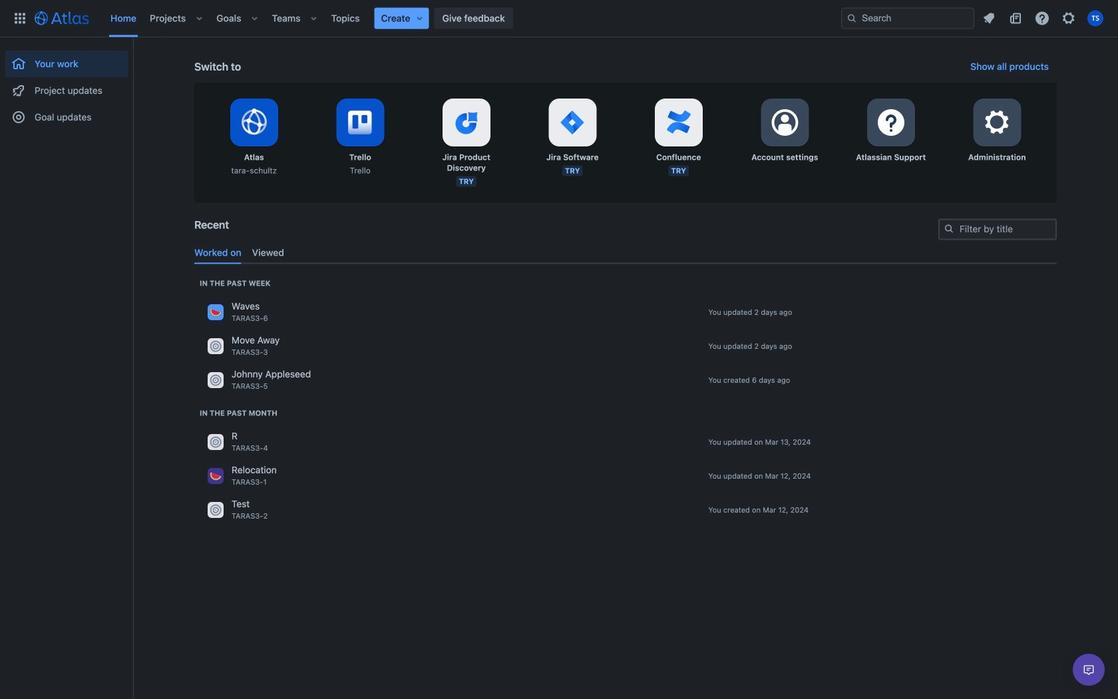 Task type: locate. For each thing, give the bounding box(es) containing it.
1 heading from the top
[[200, 278, 271, 289]]

open intercom messenger image
[[1082, 662, 1098, 678]]

search image
[[944, 223, 955, 234]]

2 heading from the top
[[200, 408, 278, 419]]

2 townsquare image from the top
[[208, 338, 224, 354]]

None search field
[[842, 8, 975, 29]]

switch to... image
[[12, 10, 28, 26]]

1 townsquare image from the top
[[208, 304, 224, 320]]

settings image
[[1062, 10, 1078, 26], [769, 107, 801, 139], [982, 107, 1014, 139]]

0 horizontal spatial settings image
[[769, 107, 801, 139]]

Search field
[[842, 8, 975, 29]]

Filter by title field
[[940, 220, 1056, 239]]

1 horizontal spatial settings image
[[982, 107, 1014, 139]]

search image
[[847, 13, 858, 24]]

0 vertical spatial heading
[[200, 278, 271, 289]]

heading
[[200, 278, 271, 289], [200, 408, 278, 419]]

1 vertical spatial heading
[[200, 408, 278, 419]]

townsquare image
[[208, 372, 224, 388], [208, 434, 224, 450]]

1 vertical spatial townsquare image
[[208, 434, 224, 450]]

tab list
[[189, 242, 1063, 264]]

group
[[5, 37, 128, 135]]

banner
[[0, 0, 1119, 37]]

1 townsquare image from the top
[[208, 372, 224, 388]]

townsquare image
[[208, 304, 224, 320], [208, 338, 224, 354], [208, 468, 224, 484], [208, 502, 224, 518]]

account image
[[1088, 10, 1104, 26]]

0 vertical spatial townsquare image
[[208, 372, 224, 388]]

2 townsquare image from the top
[[208, 434, 224, 450]]



Task type: vqa. For each thing, say whether or not it's contained in the screenshot.
banner
yes



Task type: describe. For each thing, give the bounding box(es) containing it.
4 townsquare image from the top
[[208, 502, 224, 518]]

heading for 2nd townsquare icon from the top of the page
[[200, 408, 278, 419]]

2 horizontal spatial settings image
[[1062, 10, 1078, 26]]

heading for 4th townsquare image from the bottom
[[200, 278, 271, 289]]

settings image
[[876, 107, 908, 139]]

top element
[[8, 0, 842, 37]]

3 townsquare image from the top
[[208, 468, 224, 484]]

notifications image
[[982, 10, 998, 26]]

help image
[[1035, 10, 1051, 26]]



